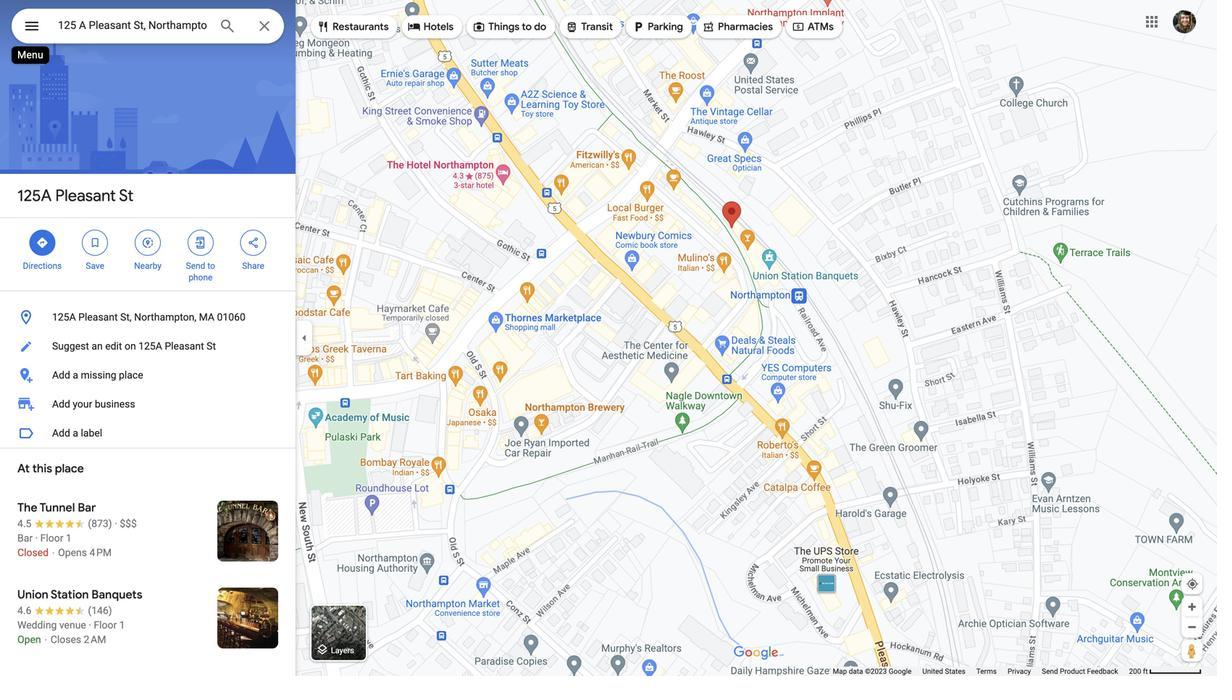 Task type: locate. For each thing, give the bounding box(es) containing it.
pleasant for st,
[[78, 311, 118, 323]]

send up phone
[[186, 261, 205, 271]]

a
[[73, 369, 78, 381], [73, 427, 78, 439]]

add
[[52, 369, 70, 381], [52, 398, 70, 410], [52, 427, 70, 439]]

 parking
[[632, 19, 683, 35]]

pleasant down northampton,
[[165, 340, 204, 352]]

0 horizontal spatial send
[[186, 261, 205, 271]]


[[247, 235, 260, 251]]

things
[[488, 20, 520, 33]]

place right this
[[55, 461, 84, 476]]

add inside "button"
[[52, 427, 70, 439]]

suggest
[[52, 340, 89, 352]]

label
[[81, 427, 102, 439]]

add down suggest
[[52, 369, 70, 381]]

pleasant for st
[[55, 185, 116, 206]]

 search field
[[12, 9, 284, 46]]

1 vertical spatial bar
[[17, 532, 33, 544]]

pleasant
[[55, 185, 116, 206], [78, 311, 118, 323], [165, 340, 204, 352]]

4.6
[[17, 605, 31, 617]]

125a up suggest
[[52, 311, 76, 323]]

0 vertical spatial to
[[522, 20, 532, 33]]

map
[[833, 667, 847, 676]]

3 add from the top
[[52, 427, 70, 439]]

2 vertical spatial ·
[[89, 619, 91, 631]]

0 horizontal spatial 1
[[66, 532, 72, 544]]

$$$
[[120, 518, 137, 530]]

on
[[125, 340, 136, 352]]

1 horizontal spatial st
[[207, 340, 216, 352]]

the
[[17, 500, 37, 515]]

1 horizontal spatial ⋅
[[51, 547, 56, 559]]

this
[[32, 461, 52, 476]]

2 a from the top
[[73, 427, 78, 439]]


[[89, 235, 102, 251]]

zoom in image
[[1187, 601, 1198, 612]]

⋅ left the opens
[[51, 547, 56, 559]]

ft
[[1143, 667, 1148, 676]]

footer containing map data ©2023 google
[[833, 667, 1129, 676]]

send
[[186, 261, 205, 271], [1042, 667, 1058, 676]]

 atms
[[792, 19, 834, 35]]

1 vertical spatial floor
[[94, 619, 117, 631]]

add for add your business
[[52, 398, 70, 410]]

1 a from the top
[[73, 369, 78, 381]]

layers
[[331, 646, 354, 655]]

1 horizontal spatial 125a
[[52, 311, 76, 323]]

show your location image
[[1186, 577, 1199, 591]]

a left missing at the left bottom
[[73, 369, 78, 381]]

· up 2 am
[[89, 619, 91, 631]]

send left product
[[1042, 667, 1058, 676]]

1 horizontal spatial bar
[[78, 500, 96, 515]]

0 vertical spatial 125a
[[17, 185, 52, 206]]

banquets
[[92, 587, 142, 602]]

2 add from the top
[[52, 398, 70, 410]]

bar
[[78, 500, 96, 515], [17, 532, 33, 544]]

google
[[889, 667, 912, 676]]

2 vertical spatial pleasant
[[165, 340, 204, 352]]


[[792, 19, 805, 35]]

restaurants
[[333, 20, 389, 33]]

125a pleasant st, northampton, ma 01060
[[52, 311, 245, 323]]

1 inside the bar · floor 1 closed ⋅ opens 4 pm
[[66, 532, 72, 544]]

1 horizontal spatial to
[[522, 20, 532, 33]]

bar inside the bar · floor 1 closed ⋅ opens 4 pm
[[17, 532, 33, 544]]

place down on
[[119, 369, 143, 381]]

125a pleasant st, northampton, ma 01060 button
[[0, 303, 296, 332]]

1 horizontal spatial 1
[[119, 619, 125, 631]]

send inside send to phone
[[186, 261, 205, 271]]

0 horizontal spatial ·
[[35, 532, 38, 544]]

states
[[945, 667, 966, 676]]

None field
[[58, 17, 207, 34]]

4.6 stars 146 reviews image
[[17, 604, 112, 618]]


[[23, 16, 41, 37]]

footer
[[833, 667, 1129, 676]]

200 ft button
[[1129, 667, 1202, 676]]

closed
[[17, 547, 49, 559]]

to up phone
[[208, 261, 215, 271]]

add for add a label
[[52, 427, 70, 439]]

1 vertical spatial a
[[73, 427, 78, 439]]

1 down "banquets" at the left bottom
[[119, 619, 125, 631]]

0 vertical spatial ⋅
[[51, 547, 56, 559]]

1 down 4.5 stars 873 reviews image
[[66, 532, 72, 544]]

pleasant left st,
[[78, 311, 118, 323]]

1 horizontal spatial floor
[[94, 619, 117, 631]]

pleasant up the  on the left of page
[[55, 185, 116, 206]]

⋅ right open
[[44, 634, 48, 646]]

venue
[[59, 619, 86, 631]]

send to phone
[[186, 261, 215, 283]]

0 vertical spatial pleasant
[[55, 185, 116, 206]]

st
[[119, 185, 133, 206], [207, 340, 216, 352]]

1 vertical spatial 1
[[119, 619, 125, 631]]

send inside button
[[1042, 667, 1058, 676]]

bar down 4.5
[[17, 532, 33, 544]]

0 horizontal spatial floor
[[40, 532, 63, 544]]

to left "do"
[[522, 20, 532, 33]]

0 horizontal spatial ⋅
[[44, 634, 48, 646]]

1 vertical spatial send
[[1042, 667, 1058, 676]]

add left 'your'
[[52, 398, 70, 410]]

1 horizontal spatial ·
[[89, 619, 91, 631]]

· left $$$ at the bottom
[[115, 518, 117, 530]]

add inside 'button'
[[52, 369, 70, 381]]

an
[[92, 340, 103, 352]]

add your business link
[[0, 390, 296, 419]]

1 vertical spatial add
[[52, 398, 70, 410]]

1 vertical spatial pleasant
[[78, 311, 118, 323]]

st up actions for 125a pleasant st region
[[119, 185, 133, 206]]

at
[[17, 461, 30, 476]]

st down ma
[[207, 340, 216, 352]]

1 vertical spatial ·
[[35, 532, 38, 544]]

1 vertical spatial ⋅
[[44, 634, 48, 646]]

closes
[[51, 634, 81, 646]]

0 horizontal spatial bar
[[17, 532, 33, 544]]

business
[[95, 398, 135, 410]]

0 horizontal spatial 125a
[[17, 185, 52, 206]]

2 am
[[84, 634, 106, 646]]

place inside 'button'
[[119, 369, 143, 381]]

0 vertical spatial send
[[186, 261, 205, 271]]

footer inside google maps element
[[833, 667, 1129, 676]]

2 vertical spatial 125a
[[138, 340, 162, 352]]

0 vertical spatial st
[[119, 185, 133, 206]]

0 vertical spatial a
[[73, 369, 78, 381]]

at this place
[[17, 461, 84, 476]]

0 vertical spatial 1
[[66, 532, 72, 544]]

· up closed
[[35, 532, 38, 544]]

125a
[[17, 185, 52, 206], [52, 311, 76, 323], [138, 340, 162, 352]]

⋅
[[51, 547, 56, 559], [44, 634, 48, 646]]

nearby
[[134, 261, 162, 271]]

add left label
[[52, 427, 70, 439]]

a inside add a missing place 'button'
[[73, 369, 78, 381]]

floor down 4.5 stars 873 reviews image
[[40, 532, 63, 544]]

0 vertical spatial ·
[[115, 518, 117, 530]]

to inside send to phone
[[208, 261, 215, 271]]

suggest an edit on 125a pleasant st
[[52, 340, 216, 352]]

2 vertical spatial add
[[52, 427, 70, 439]]

floor inside wedding venue · floor 1 open ⋅ closes 2 am
[[94, 619, 117, 631]]

125a pleasant st main content
[[0, 0, 296, 676]]

0 vertical spatial place
[[119, 369, 143, 381]]

125a for 125a pleasant st
[[17, 185, 52, 206]]

125a inside suggest an edit on 125a pleasant st button
[[138, 340, 162, 352]]

bar up the (873)
[[78, 500, 96, 515]]

united states
[[923, 667, 966, 676]]

1 horizontal spatial send
[[1042, 667, 1058, 676]]

2 horizontal spatial 125a
[[138, 340, 162, 352]]

a left label
[[73, 427, 78, 439]]

0 horizontal spatial to
[[208, 261, 215, 271]]

1 vertical spatial place
[[55, 461, 84, 476]]

125a inside 125a pleasant st, northampton, ma 01060 button
[[52, 311, 76, 323]]

1 horizontal spatial place
[[119, 369, 143, 381]]

125a right on
[[138, 340, 162, 352]]

missing
[[81, 369, 116, 381]]

125a up 
[[17, 185, 52, 206]]

1 vertical spatial st
[[207, 340, 216, 352]]

1 vertical spatial to
[[208, 261, 215, 271]]

 things to do
[[473, 19, 547, 35]]

0 horizontal spatial st
[[119, 185, 133, 206]]

0 vertical spatial add
[[52, 369, 70, 381]]

0 vertical spatial floor
[[40, 532, 63, 544]]

to inside  things to do
[[522, 20, 532, 33]]

125a for 125a pleasant st, northampton, ma 01060
[[52, 311, 76, 323]]

to
[[522, 20, 532, 33], [208, 261, 215, 271]]

show street view coverage image
[[1182, 640, 1203, 662]]

feedback
[[1087, 667, 1118, 676]]

ma
[[199, 311, 215, 323]]

floor down (146)
[[94, 619, 117, 631]]

floor
[[40, 532, 63, 544], [94, 619, 117, 631]]

send product feedback
[[1042, 667, 1118, 676]]

save
[[86, 261, 104, 271]]

·
[[115, 518, 117, 530], [35, 532, 38, 544], [89, 619, 91, 631]]

pleasant inside 125a pleasant st, northampton, ma 01060 button
[[78, 311, 118, 323]]

add for add a missing place
[[52, 369, 70, 381]]

1 vertical spatial 125a
[[52, 311, 76, 323]]

1 add from the top
[[52, 369, 70, 381]]

pleasant inside suggest an edit on 125a pleasant st button
[[165, 340, 204, 352]]

a inside add a label "button"
[[73, 427, 78, 439]]



Task type: vqa. For each thing, say whether or not it's contained in the screenshot.
to to the bottom
yes



Task type: describe. For each thing, give the bounding box(es) containing it.
4 pm
[[89, 547, 112, 559]]

directions
[[23, 261, 62, 271]]


[[408, 19, 421, 35]]

united
[[923, 667, 943, 676]]

a for missing
[[73, 369, 78, 381]]

· inside the bar · floor 1 closed ⋅ opens 4 pm
[[35, 532, 38, 544]]

data
[[849, 667, 863, 676]]

(146)
[[88, 605, 112, 617]]


[[36, 235, 49, 251]]

suggest an edit on 125a pleasant st button
[[0, 332, 296, 361]]

none field inside 125 a pleasant st, northampton, ma 01060 field
[[58, 17, 207, 34]]

01060
[[217, 311, 245, 323]]

transit
[[581, 20, 613, 33]]

terms
[[977, 667, 997, 676]]

(873)
[[88, 518, 112, 530]]

google maps element
[[0, 0, 1217, 676]]

northampton,
[[134, 311, 196, 323]]

125 A Pleasant St, Northampton, MA 01060 field
[[12, 9, 284, 43]]

send for send product feedback
[[1042, 667, 1058, 676]]

1 inside wedding venue · floor 1 open ⋅ closes 2 am
[[119, 619, 125, 631]]

map data ©2023 google
[[833, 667, 912, 676]]

4.5
[[17, 518, 31, 530]]

privacy button
[[1008, 667, 1031, 676]]


[[317, 19, 330, 35]]

wedding
[[17, 619, 57, 631]]

opens
[[58, 547, 87, 559]]

bar · floor 1 closed ⋅ opens 4 pm
[[17, 532, 112, 559]]

125a pleasant st
[[17, 185, 133, 206]]

⋅ inside wedding venue · floor 1 open ⋅ closes 2 am
[[44, 634, 48, 646]]


[[141, 235, 154, 251]]

st inside button
[[207, 340, 216, 352]]

share
[[242, 261, 264, 271]]

 button
[[12, 9, 52, 46]]

google account: giulia masi  
(giulia.masi@adept.ai) image
[[1173, 10, 1196, 33]]

privacy
[[1008, 667, 1031, 676]]

do
[[534, 20, 547, 33]]


[[565, 19, 578, 35]]

©2023
[[865, 667, 887, 676]]

add a missing place
[[52, 369, 143, 381]]

200 ft
[[1129, 667, 1148, 676]]

 transit
[[565, 19, 613, 35]]

price: expensive image
[[120, 518, 137, 530]]

union
[[17, 587, 48, 602]]

⋅ inside the bar · floor 1 closed ⋅ opens 4 pm
[[51, 547, 56, 559]]

 pharmacies
[[702, 19, 773, 35]]

product
[[1060, 667, 1085, 676]]

zoom out image
[[1187, 622, 1198, 633]]


[[473, 19, 486, 35]]

the tunnel bar
[[17, 500, 96, 515]]

send for send to phone
[[186, 261, 205, 271]]

 restaurants
[[317, 19, 389, 35]]

united states button
[[923, 667, 966, 676]]

add a label button
[[0, 419, 296, 448]]

hotels
[[424, 20, 454, 33]]

add a label
[[52, 427, 102, 439]]

wedding venue · floor 1 open ⋅ closes 2 am
[[17, 619, 125, 646]]

edit
[[105, 340, 122, 352]]

200
[[1129, 667, 1141, 676]]

phone
[[189, 272, 213, 283]]

add a missing place button
[[0, 361, 296, 390]]

0 horizontal spatial place
[[55, 461, 84, 476]]

0 vertical spatial bar
[[78, 500, 96, 515]]

send product feedback button
[[1042, 667, 1118, 676]]

your
[[73, 398, 92, 410]]

atms
[[808, 20, 834, 33]]

4.5 stars 873 reviews image
[[17, 517, 112, 531]]

union station banquets
[[17, 587, 142, 602]]

actions for 125a pleasant st region
[[0, 218, 296, 291]]


[[194, 235, 207, 251]]

station
[[51, 587, 89, 602]]

· inside wedding venue · floor 1 open ⋅ closes 2 am
[[89, 619, 91, 631]]

tunnel
[[40, 500, 75, 515]]

2 horizontal spatial ·
[[115, 518, 117, 530]]

· $$$
[[115, 518, 137, 530]]

 hotels
[[408, 19, 454, 35]]

collapse side panel image
[[296, 330, 312, 346]]

pharmacies
[[718, 20, 773, 33]]

terms button
[[977, 667, 997, 676]]

st,
[[120, 311, 132, 323]]

a for label
[[73, 427, 78, 439]]

parking
[[648, 20, 683, 33]]

floor inside the bar · floor 1 closed ⋅ opens 4 pm
[[40, 532, 63, 544]]

add your business
[[52, 398, 135, 410]]



